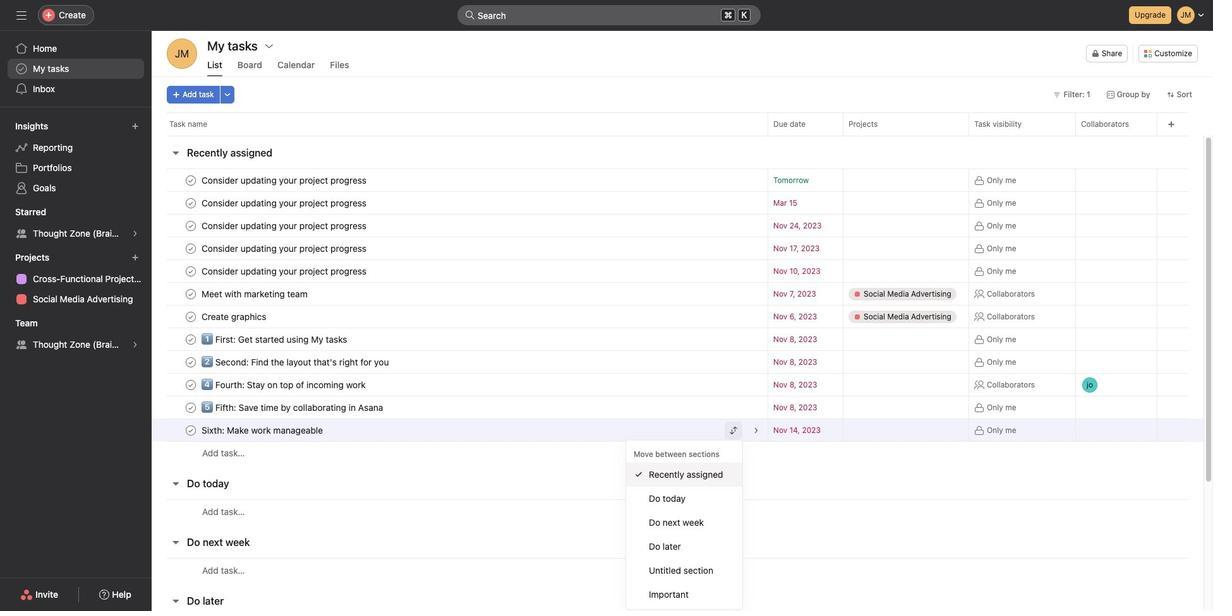 Task type: describe. For each thing, give the bounding box(es) containing it.
mark complete image for the 4️⃣ fourth: stay on top of incoming work cell
[[183, 378, 198, 393]]

linked projects for consider updating your project progress cell for 3rd consider updating your project progress cell
[[843, 214, 969, 238]]

insights element
[[0, 115, 152, 201]]

details image
[[753, 427, 760, 434]]

sixth: make work manageable cell
[[152, 419, 768, 442]]

5️⃣ fifth: save time by collaborating in asana cell
[[152, 396, 768, 420]]

teams element
[[0, 312, 152, 358]]

hide sidebar image
[[16, 10, 27, 20]]

3 collapse task list for this group image from the top
[[171, 538, 181, 548]]

mark complete checkbox inside meet with marketing team cell
[[183, 287, 198, 302]]

mark complete image for '5️⃣ fifth: save time by collaborating in asana' cell
[[183, 400, 198, 415]]

starred element
[[0, 201, 152, 246]]

mark complete checkbox for mark complete image related to 1st consider updating your project progress cell from the bottom of the header recently assigned tree grid's task name text box
[[183, 264, 198, 279]]

2️⃣ second: find the layout that's right for you cell
[[152, 351, 768, 374]]

linked projects for consider updating your project progress cell for 1st consider updating your project progress cell from the bottom of the header recently assigned tree grid
[[843, 260, 969, 283]]

3 consider updating your project progress cell from the top
[[152, 214, 768, 238]]

task name text field for mark complete icon within the the sixth: make work manageable cell
[[199, 424, 327, 437]]

mark complete image for 1️⃣ first: get started using my tasks cell in the bottom of the page
[[183, 332, 198, 347]]

linked projects for consider updating your project progress cell for fourth consider updating your project progress cell from the top
[[843, 237, 969, 260]]

4 consider updating your project progress cell from the top
[[152, 237, 768, 260]]

meet with marketing team cell
[[152, 282, 768, 306]]

task name text field for mark complete image within the 1️⃣ first: get started using my tasks cell
[[199, 333, 351, 346]]

mark complete checkbox for task name text field within the create graphics cell
[[183, 309, 198, 324]]

1 consider updating your project progress cell from the top
[[152, 169, 768, 192]]

2 consider updating your project progress cell from the top
[[152, 191, 768, 215]]

global element
[[0, 31, 152, 107]]

header recently assigned tree grid
[[152, 169, 1204, 465]]

mark complete image for 4th consider updating your project progress cell from the bottom of the header recently assigned tree grid
[[183, 196, 198, 211]]

task name text field for first mark complete icon from the top of the header recently assigned tree grid
[[199, 220, 370, 232]]

linked projects for 5️⃣ fifth: save time by collaborating in asana cell
[[843, 396, 969, 420]]

task name text field for mark complete icon in create graphics cell
[[199, 311, 270, 323]]

1️⃣ first: get started using my tasks cell
[[152, 328, 768, 351]]

mark complete checkbox for task name text box within the the 4️⃣ fourth: stay on top of incoming work cell
[[183, 378, 198, 393]]

new project or portfolio image
[[131, 254, 139, 262]]

mark complete checkbox for task name text field inside the sixth: make work manageable cell
[[183, 423, 198, 438]]

mark complete image for fifth consider updating your project progress cell from the bottom
[[183, 173, 198, 188]]

mark complete checkbox inside '5️⃣ fifth: save time by collaborating in asana' cell
[[183, 400, 198, 415]]

mark complete checkbox for task name text field within the 2️⃣ second: find the layout that's right for you "cell"
[[183, 355, 198, 370]]

2 collapse task list for this group image from the top
[[171, 479, 181, 489]]

new insights image
[[131, 123, 139, 130]]

mark complete image for meet with marketing team cell
[[183, 287, 198, 302]]

1 mark complete image from the top
[[183, 218, 198, 233]]

task name text field for mark complete image related to 1st consider updating your project progress cell from the bottom of the header recently assigned tree grid
[[199, 265, 370, 278]]

2 mark complete image from the top
[[183, 241, 198, 256]]

4️⃣ fourth: stay on top of incoming work cell
[[152, 373, 768, 397]]

projects element
[[0, 246, 152, 312]]

task name text field for mark complete image in the meet with marketing team cell
[[199, 288, 311, 300]]

prominent image
[[465, 10, 475, 20]]

linked projects for consider updating your project progress cell for 4th consider updating your project progress cell from the bottom of the header recently assigned tree grid
[[843, 191, 969, 215]]



Task type: locate. For each thing, give the bounding box(es) containing it.
task name text field for mark complete icon inside the 4️⃣ fourth: stay on top of incoming work cell
[[199, 379, 370, 391]]

task name text field for 2nd mark complete icon
[[199, 242, 370, 255]]

mark complete image inside '5️⃣ fifth: save time by collaborating in asana' cell
[[183, 400, 198, 415]]

task name text field inside '5️⃣ fifth: save time by collaborating in asana' cell
[[199, 402, 387, 414]]

mark complete image for 1st consider updating your project progress cell from the bottom of the header recently assigned tree grid
[[183, 264, 198, 279]]

task name text field inside 2️⃣ second: find the layout that's right for you "cell"
[[199, 356, 393, 369]]

mark complete image inside the 4️⃣ fourth: stay on top of incoming work cell
[[183, 378, 198, 393]]

8 mark complete checkbox from the top
[[183, 423, 198, 438]]

more actions image
[[223, 91, 231, 99]]

task name text field inside 1️⃣ first: get started using my tasks cell
[[199, 333, 351, 346]]

see details, thought zone (brainstorm space) image for the teams element
[[131, 341, 139, 349]]

mark complete checkbox inside the sixth: make work manageable cell
[[183, 423, 198, 438]]

1 task name text field from the top
[[199, 174, 370, 187]]

4 mark complete checkbox from the top
[[183, 400, 198, 415]]

2 see details, thought zone (brainstorm space) image from the top
[[131, 341, 139, 349]]

5 consider updating your project progress cell from the top
[[152, 260, 768, 283]]

3 linked projects for consider updating your project progress cell from the top
[[843, 214, 969, 238]]

Mark complete checkbox
[[183, 218, 198, 233], [183, 241, 198, 256], [183, 287, 198, 302], [183, 400, 198, 415]]

4 mark complete image from the top
[[183, 355, 198, 370]]

1 mark complete image from the top
[[183, 173, 198, 188]]

1 task name text field from the top
[[199, 197, 370, 209]]

mark complete image
[[183, 173, 198, 188], [183, 196, 198, 211], [183, 264, 198, 279], [183, 287, 198, 302], [183, 332, 198, 347]]

mark complete image
[[183, 218, 198, 233], [183, 241, 198, 256], [183, 309, 198, 324], [183, 355, 198, 370], [183, 378, 198, 393], [183, 400, 198, 415], [183, 423, 198, 438]]

mark complete image for 2️⃣ second: find the layout that's right for you "cell"
[[183, 355, 198, 370]]

mark complete image for create graphics cell
[[183, 309, 198, 324]]

2 task name text field from the top
[[199, 242, 370, 255]]

7 mark complete checkbox from the top
[[183, 378, 198, 393]]

mark complete checkbox inside create graphics cell
[[183, 309, 198, 324]]

5 mark complete checkbox from the top
[[183, 332, 198, 347]]

3 mark complete checkbox from the top
[[183, 287, 198, 302]]

task name text field for mark complete icon in 2️⃣ second: find the layout that's right for you "cell"
[[199, 356, 393, 369]]

option
[[626, 463, 742, 487]]

task name text field for mark complete image related to fifth consider updating your project progress cell from the bottom
[[199, 174, 370, 187]]

Search tasks, projects, and more text field
[[457, 5, 761, 25]]

mark complete checkbox inside the 4️⃣ fourth: stay on top of incoming work cell
[[183, 378, 198, 393]]

consider updating your project progress cell
[[152, 169, 768, 192], [152, 191, 768, 215], [152, 214, 768, 238], [152, 237, 768, 260], [152, 260, 768, 283]]

add field image
[[1168, 121, 1175, 128]]

1 mark complete checkbox from the top
[[183, 173, 198, 188]]

task name text field inside meet with marketing team cell
[[199, 288, 311, 300]]

mark complete checkbox for task name text box inside the 1️⃣ first: get started using my tasks cell
[[183, 332, 198, 347]]

3 mark complete image from the top
[[183, 309, 198, 324]]

linked projects for 2️⃣ second: find the layout that's right for you cell
[[843, 351, 969, 374]]

0 vertical spatial see details, thought zone (brainstorm space) image
[[131, 230, 139, 238]]

2 linked projects for consider updating your project progress cell from the top
[[843, 191, 969, 215]]

Task name text field
[[199, 197, 370, 209], [199, 220, 370, 232], [199, 265, 370, 278], [199, 333, 351, 346], [199, 379, 370, 391]]

5 task name text field from the top
[[199, 356, 393, 369]]

task name text field inside the sixth: make work manageable cell
[[199, 424, 327, 437]]

4 task name text field from the top
[[199, 333, 351, 346]]

mark complete image inside meet with marketing team cell
[[183, 287, 198, 302]]

2 task name text field from the top
[[199, 220, 370, 232]]

5 mark complete image from the top
[[183, 332, 198, 347]]

linked projects for consider updating your project progress cell
[[843, 169, 969, 192], [843, 191, 969, 215], [843, 214, 969, 238], [843, 237, 969, 260], [843, 260, 969, 283]]

4 mark complete checkbox from the top
[[183, 309, 198, 324]]

mark complete checkbox inside 2️⃣ second: find the layout that's right for you "cell"
[[183, 355, 198, 370]]

0 vertical spatial collapse task list for this group image
[[171, 148, 181, 158]]

3 mark complete image from the top
[[183, 264, 198, 279]]

7 mark complete image from the top
[[183, 423, 198, 438]]

see details, thought zone (brainstorm space) image inside starred 'element'
[[131, 230, 139, 238]]

show options image
[[264, 41, 274, 51]]

mark complete checkbox for task name text field associated with mark complete image related to fifth consider updating your project progress cell from the bottom
[[183, 173, 198, 188]]

1 collapse task list for this group image from the top
[[171, 148, 181, 158]]

Task name text field
[[199, 174, 370, 187], [199, 242, 370, 255], [199, 288, 311, 300], [199, 311, 270, 323], [199, 356, 393, 369], [199, 402, 387, 414], [199, 424, 327, 437]]

3 task name text field from the top
[[199, 288, 311, 300]]

mark complete image inside 2️⃣ second: find the layout that's right for you "cell"
[[183, 355, 198, 370]]

view profile settings image
[[167, 39, 197, 69]]

None field
[[457, 5, 761, 25]]

see details, thought zone (brainstorm space) image for starred 'element'
[[131, 230, 139, 238]]

1 mark complete checkbox from the top
[[183, 218, 198, 233]]

7 task name text field from the top
[[199, 424, 327, 437]]

1 vertical spatial see details, thought zone (brainstorm space) image
[[131, 341, 139, 349]]

5 mark complete image from the top
[[183, 378, 198, 393]]

mark complete checkbox inside 1️⃣ first: get started using my tasks cell
[[183, 332, 198, 347]]

task name text field inside create graphics cell
[[199, 311, 270, 323]]

2 mark complete checkbox from the top
[[183, 241, 198, 256]]

mark complete image inside create graphics cell
[[183, 309, 198, 324]]

2 vertical spatial collapse task list for this group image
[[171, 538, 181, 548]]

3 task name text field from the top
[[199, 265, 370, 278]]

5 linked projects for consider updating your project progress cell from the top
[[843, 260, 969, 283]]

see details, thought zone (brainstorm space) image inside the teams element
[[131, 341, 139, 349]]

3 mark complete checkbox from the top
[[183, 264, 198, 279]]

collapse task list for this group image
[[171, 148, 181, 158], [171, 479, 181, 489], [171, 538, 181, 548]]

task name text field for mark complete image related to 4th consider updating your project progress cell from the bottom of the header recently assigned tree grid
[[199, 197, 370, 209]]

6 mark complete image from the top
[[183, 400, 198, 415]]

mark complete image inside 1️⃣ first: get started using my tasks cell
[[183, 332, 198, 347]]

4 mark complete image from the top
[[183, 287, 198, 302]]

row
[[152, 112, 1213, 136], [167, 135, 1189, 136], [152, 169, 1204, 192], [152, 191, 1204, 215], [152, 214, 1204, 238], [152, 237, 1204, 260], [152, 260, 1204, 283], [152, 282, 1204, 306], [152, 305, 1204, 329], [152, 328, 1204, 351], [152, 351, 1204, 374], [152, 373, 1204, 398], [152, 396, 1204, 420], [152, 419, 1204, 442], [152, 442, 1204, 465], [152, 500, 1204, 524], [152, 559, 1204, 583]]

linked projects for consider updating your project progress cell for fifth consider updating your project progress cell from the bottom
[[843, 169, 969, 192]]

5 task name text field from the top
[[199, 379, 370, 391]]

collapse task list for this group image
[[171, 597, 181, 607]]

task name text field for mark complete icon within '5️⃣ fifth: save time by collaborating in asana' cell
[[199, 402, 387, 414]]

see details, thought zone (brainstorm space) image
[[131, 230, 139, 238], [131, 341, 139, 349]]

2 mark complete checkbox from the top
[[183, 196, 198, 211]]

mark complete image inside the sixth: make work manageable cell
[[183, 423, 198, 438]]

6 task name text field from the top
[[199, 402, 387, 414]]

linked projects for 1️⃣ first: get started using my tasks cell
[[843, 328, 969, 351]]

4 linked projects for consider updating your project progress cell from the top
[[843, 237, 969, 260]]

mark complete checkbox for task name text box for mark complete image related to 4th consider updating your project progress cell from the bottom of the header recently assigned tree grid
[[183, 196, 198, 211]]

1 vertical spatial collapse task list for this group image
[[171, 479, 181, 489]]

2 mark complete image from the top
[[183, 196, 198, 211]]

1 see details, thought zone (brainstorm space) image from the top
[[131, 230, 139, 238]]

linked projects for 4️⃣ fourth: stay on top of incoming work cell
[[843, 373, 969, 397]]

move tasks between sections image
[[730, 427, 737, 434]]

create graphics cell
[[152, 305, 768, 329]]

1 linked projects for consider updating your project progress cell from the top
[[843, 169, 969, 192]]

task name text field inside the 4️⃣ fourth: stay on top of incoming work cell
[[199, 379, 370, 391]]

Mark complete checkbox
[[183, 173, 198, 188], [183, 196, 198, 211], [183, 264, 198, 279], [183, 309, 198, 324], [183, 332, 198, 347], [183, 355, 198, 370], [183, 378, 198, 393], [183, 423, 198, 438]]

4 task name text field from the top
[[199, 311, 270, 323]]

mark complete image for the sixth: make work manageable cell
[[183, 423, 198, 438]]

6 mark complete checkbox from the top
[[183, 355, 198, 370]]



Task type: vqa. For each thing, say whether or not it's contained in the screenshot.
'Attachments: Add a file to this task, Have fun' icon
no



